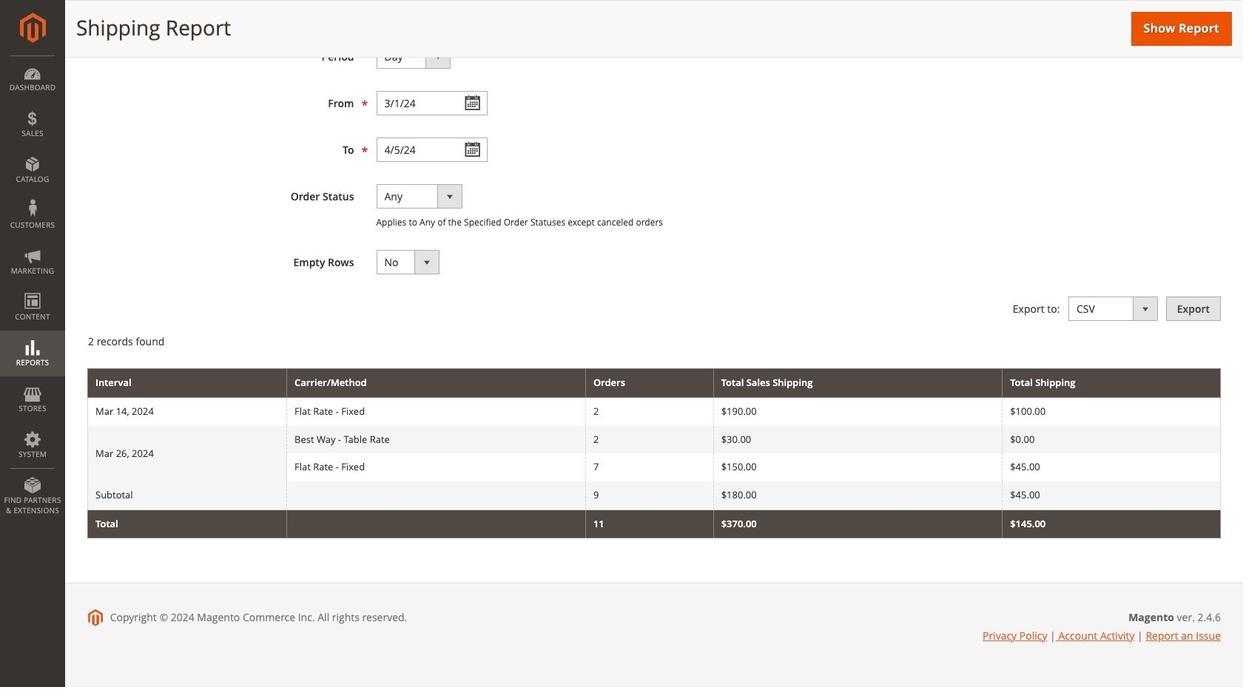 Task type: locate. For each thing, give the bounding box(es) containing it.
menu bar
[[0, 56, 65, 523]]

magento admin panel image
[[20, 13, 46, 43]]

None text field
[[376, 91, 487, 115], [376, 138, 487, 162], [376, 91, 487, 115], [376, 138, 487, 162]]



